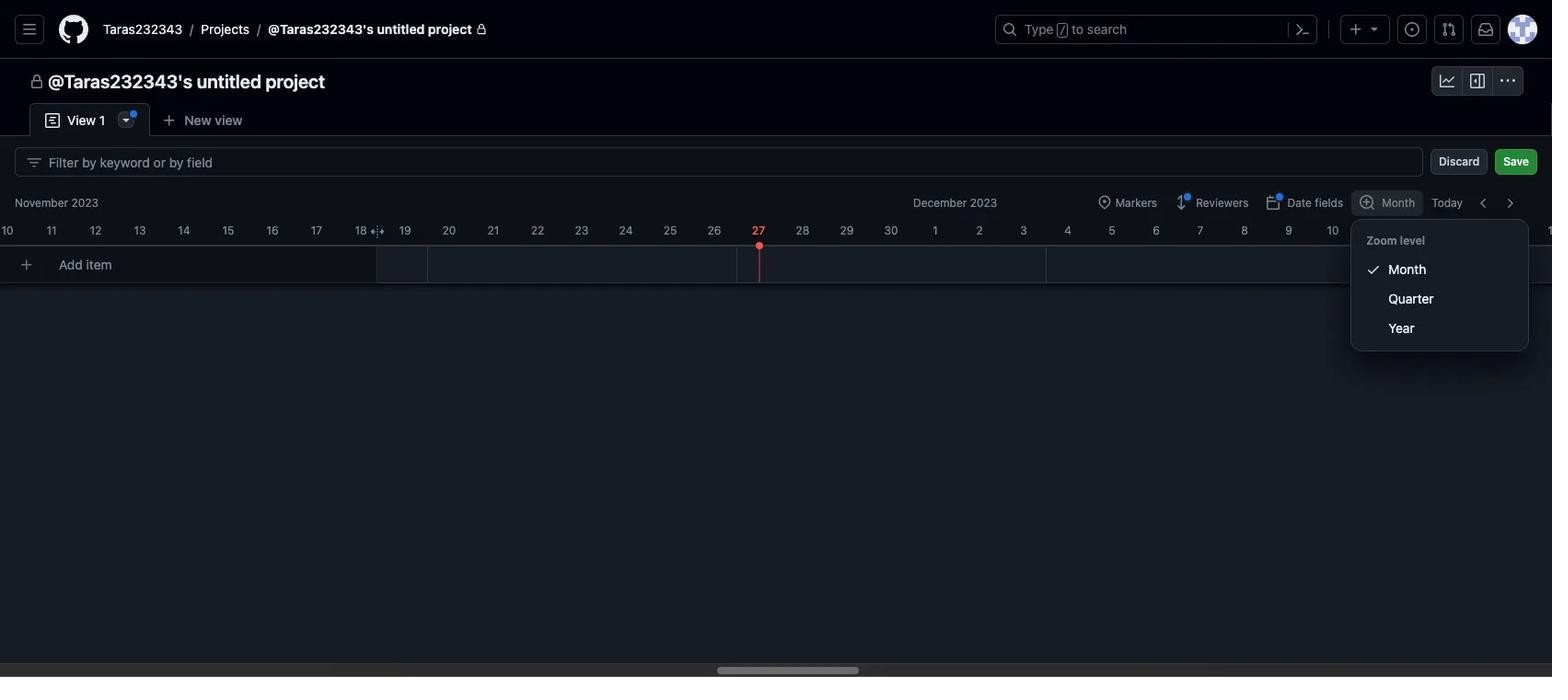 Task type: describe. For each thing, give the bounding box(es) containing it.
add item tab panel
[[0, 136, 1552, 678]]

28
[[796, 224, 810, 238]]

taras232343
[[103, 21, 182, 37]]

today
[[1432, 196, 1463, 210]]

drag to resize the table column image
[[370, 225, 385, 239]]

type
[[1025, 21, 1054, 37]]

0 horizontal spatial 1
[[99, 112, 105, 128]]

21 column header
[[471, 217, 516, 239]]

month button
[[1352, 191, 1423, 216]]

6 column header
[[1134, 217, 1178, 239]]

28 column header
[[781, 217, 825, 239]]

2 11 column header from the left
[[1355, 217, 1399, 239]]

save button
[[1495, 149, 1537, 175]]

markers
[[1115, 196, 1157, 210]]

menu bar inside add item tab panel
[[1089, 191, 1537, 216]]

@taras232343's inside project navigation
[[48, 71, 193, 92]]

2023 for december 2023
[[970, 196, 997, 210]]

lock image
[[476, 24, 487, 35]]

22
[[531, 224, 544, 238]]

homepage image
[[59, 15, 88, 44]]

view 1
[[67, 112, 105, 128]]

new view
[[184, 112, 243, 127]]

27 column header
[[736, 217, 781, 239]]

15 column header
[[206, 217, 250, 239]]

24
[[619, 224, 633, 238]]

@taras232343's untitled project inside project navigation
[[48, 71, 325, 92]]

9
[[1285, 224, 1292, 238]]

project inside navigation
[[266, 71, 325, 92]]

19 column header
[[383, 217, 427, 239]]

reviewers
[[1196, 196, 1249, 210]]

0 vertical spatial untitled
[[377, 21, 425, 37]]

sc 9kayk9 0 image inside project navigation
[[29, 75, 44, 89]]

23
[[575, 224, 589, 238]]

sc 9kayk9 0 image for view filters region on the top of the page
[[27, 155, 41, 170]]

2 12 column header from the left
[[1399, 217, 1443, 239]]

command palette image
[[1295, 22, 1310, 37]]

2 column header
[[957, 217, 1002, 239]]

zoom
[[1366, 234, 1397, 248]]

search
[[1087, 21, 1127, 37]]

26
[[707, 224, 721, 238]]

unsaved changes image for date fields
[[1275, 193, 1283, 201]]

fields
[[1315, 196, 1343, 210]]

2
[[976, 224, 983, 238]]

16
[[266, 224, 279, 238]]

5 column header
[[1090, 217, 1134, 239]]

1 10 from the left
[[1, 224, 13, 238]]

1 11 column header from the left
[[29, 217, 74, 239]]

3 column header from the left
[[1532, 217, 1552, 239]]

29
[[840, 224, 854, 238]]

discard button
[[1431, 149, 1488, 175]]

2 column header from the left
[[1488, 217, 1532, 239]]

21
[[488, 224, 499, 238]]

region containing month
[[1352, 220, 1528, 351]]

date
[[1287, 196, 1312, 210]]

year
[[1388, 320, 1415, 336]]

/ for taras232343
[[190, 22, 194, 37]]

zoom level
[[1366, 234, 1425, 248]]

23 column header
[[560, 217, 604, 239]]

zoom level group
[[1352, 255, 1528, 343]]

1 12 from the left
[[90, 224, 102, 238]]

add item grid
[[0, 188, 1552, 678]]

view
[[215, 112, 243, 127]]

11 for first the 11 column header from left
[[46, 224, 57, 238]]

add
[[59, 257, 83, 272]]

4 column header
[[1046, 217, 1090, 239]]

git pull request image
[[1442, 22, 1456, 37]]

22 column header
[[516, 217, 560, 239]]

november 2023 column header
[[4, 188, 1329, 217]]

december
[[913, 196, 967, 210]]

/ for type
[[1059, 24, 1066, 37]]

projects link
[[194, 15, 257, 44]]

unsaved changes image for reviewers
[[1184, 193, 1191, 201]]

check image
[[1366, 262, 1381, 277]]

1 column header from the left
[[1443, 217, 1488, 239]]

1 column header
[[913, 217, 957, 239]]

1 horizontal spatial @taras232343's
[[268, 21, 374, 37]]

Start typing to create a draft, or type hashtag to select a repository text field
[[41, 248, 377, 282]]

view
[[67, 112, 96, 128]]

24 column header
[[604, 217, 648, 239]]

2 sc 9kayk9 0 image from the left
[[1470, 74, 1485, 88]]

november 2023
[[15, 196, 99, 210]]

add item
[[59, 257, 112, 272]]



Task type: locate. For each thing, give the bounding box(es) containing it.
/ left projects
[[190, 22, 194, 37]]

1 horizontal spatial 12 column header
[[1399, 217, 1443, 239]]

cell inside add item grid
[[755, 242, 763, 249]]

column header
[[1443, 217, 1488, 239], [1488, 217, 1532, 239], [1532, 217, 1552, 239]]

markers button
[[1089, 191, 1166, 216]]

sc 9kayk9 0 image up november
[[27, 155, 41, 170]]

4
[[1064, 224, 1071, 238]]

untitled
[[377, 21, 425, 37], [197, 71, 261, 92]]

month up zoom level
[[1382, 196, 1415, 210]]

unsaved changes image
[[130, 110, 137, 118], [1184, 193, 1191, 201], [1275, 193, 1283, 201]]

triangle down image
[[1367, 21, 1382, 36]]

2023
[[71, 196, 99, 210], [970, 196, 997, 210]]

1 horizontal spatial 1
[[933, 224, 938, 238]]

untitled left the "lock" image on the top left of page
[[377, 21, 425, 37]]

today button
[[1423, 191, 1471, 216]]

7 column header
[[1178, 217, 1222, 239]]

1 sc 9kayk9 0 image from the left
[[1440, 74, 1454, 88]]

18
[[355, 224, 367, 238]]

0 horizontal spatial 11
[[46, 224, 57, 238]]

month inside radio item
[[1388, 261, 1426, 277]]

17
[[311, 224, 322, 238]]

1
[[99, 112, 105, 128], [933, 224, 938, 238]]

project inside list
[[428, 21, 472, 37]]

unsaved changes image inside date fields popup button
[[1275, 193, 1283, 201]]

Filter by keyword or by field field
[[49, 148, 1408, 176]]

6
[[1153, 224, 1160, 238]]

1 horizontal spatial 11
[[1372, 224, 1382, 238]]

12 up item
[[90, 224, 102, 238]]

0 vertical spatial @taras232343's
[[268, 21, 374, 37]]

11 for 2nd the 11 column header from the left
[[1372, 224, 1382, 238]]

sc 9kayk9 0 image up save
[[1500, 74, 1515, 88]]

1 horizontal spatial project
[[428, 21, 472, 37]]

20
[[442, 224, 456, 238]]

2023 for november 2023
[[71, 196, 99, 210]]

reviewers button
[[1166, 191, 1257, 216]]

new
[[184, 112, 211, 127]]

1 down december at top
[[933, 224, 938, 238]]

1 2023 from the left
[[71, 196, 99, 210]]

taras232343 / projects /
[[103, 21, 261, 37]]

12 column header
[[74, 217, 118, 239], [1399, 217, 1443, 239]]

view filters region
[[15, 147, 1537, 177]]

0 horizontal spatial 11 column header
[[29, 217, 74, 239]]

unsaved changes image inside sorted by: reviewers ascending element
[[1184, 193, 1191, 201]]

1 11 from the left
[[46, 224, 57, 238]]

25 column header
[[648, 217, 692, 239]]

untitled inside project navigation
[[197, 71, 261, 92]]

14
[[178, 224, 190, 238]]

11 column header
[[29, 217, 74, 239], [1355, 217, 1399, 239]]

12
[[90, 224, 102, 238], [1415, 224, 1427, 238]]

30 column header
[[869, 217, 913, 239]]

0 horizontal spatial sc 9kayk9 0 image
[[1440, 74, 1454, 88]]

2 horizontal spatial /
[[1059, 24, 1066, 37]]

2 11 from the left
[[1372, 224, 1382, 238]]

@taras232343's untitled project link
[[261, 15, 494, 44]]

plus image
[[1349, 22, 1363, 37]]

2023 up 2 column header at top
[[970, 196, 997, 210]]

sc 9kayk9 0 image left 'view'
[[45, 113, 60, 128]]

scroll to previous date range image
[[1477, 196, 1491, 211]]

november
[[15, 196, 68, 210]]

create new item or add existing item image
[[19, 257, 34, 272]]

0 horizontal spatial 12 column header
[[74, 217, 118, 239]]

sc 9kayk9 0 image down "notifications" image
[[1470, 74, 1485, 88]]

calendar image
[[1265, 195, 1280, 210]]

0 horizontal spatial project
[[266, 71, 325, 92]]

level
[[1400, 234, 1425, 248]]

quarter
[[1388, 291, 1434, 307]]

2023 inside column header
[[71, 196, 99, 210]]

1 vertical spatial @taras232343's untitled project
[[48, 71, 325, 92]]

11 column header down the month menu item
[[1355, 217, 1399, 239]]

project navigation
[[0, 59, 1552, 103]]

1 horizontal spatial 10 column header
[[1311, 217, 1355, 239]]

sc 9kayk9 0 image inside view filters region
[[27, 155, 41, 170]]

month inside popup button
[[1382, 196, 1415, 210]]

december 2023
[[913, 196, 997, 210]]

date fields button
[[1257, 191, 1352, 216]]

10 column header down fields
[[1311, 217, 1355, 239]]

taras232343 link
[[96, 15, 190, 44]]

17 column header
[[295, 217, 339, 239]]

2 12 from the left
[[1415, 224, 1427, 238]]

item
[[86, 257, 112, 272]]

10 column header
[[0, 217, 29, 239], [1311, 217, 1355, 239]]

1 inside column header
[[933, 224, 938, 238]]

column header down save button
[[1532, 217, 1552, 239]]

cell
[[755, 242, 763, 249]]

0 horizontal spatial @taras232343's
[[48, 71, 193, 92]]

1 horizontal spatial sc 9kayk9 0 image
[[1470, 74, 1485, 88]]

month menu item
[[1352, 191, 1423, 216]]

sc 9kayk9 0 image down git pull request icon
[[1440, 74, 1454, 88]]

2023 inside column header
[[970, 196, 997, 210]]

/
[[190, 22, 194, 37], [257, 22, 261, 37], [1059, 24, 1066, 37]]

11 column header down november 2023
[[29, 217, 74, 239]]

0 vertical spatial project
[[428, 21, 472, 37]]

14 column header
[[162, 217, 206, 239]]

2 10 column header from the left
[[1311, 217, 1355, 239]]

1 right 'view'
[[99, 112, 105, 128]]

/ right projects
[[257, 22, 261, 37]]

sc 9kayk9 0 image up view 1 link
[[29, 75, 44, 89]]

3 sc 9kayk9 0 image from the left
[[1500, 74, 1515, 88]]

30
[[884, 224, 898, 238]]

12 down today button
[[1415, 224, 1427, 238]]

0 vertical spatial month
[[1382, 196, 1415, 210]]

2 2023 from the left
[[970, 196, 997, 210]]

18 column header
[[339, 217, 383, 239]]

column header down the "scroll to next date range" image
[[1488, 217, 1532, 239]]

1 vertical spatial untitled
[[197, 71, 261, 92]]

1 12 column header from the left
[[74, 217, 118, 239]]

5
[[1109, 224, 1115, 238]]

projects
[[201, 21, 250, 37]]

@taras232343's untitled project
[[268, 21, 472, 37], [48, 71, 325, 92]]

untitled up view
[[197, 71, 261, 92]]

29 column header
[[825, 217, 869, 239]]

25
[[663, 224, 677, 238]]

sc 9kayk9 0 image
[[29, 75, 44, 89], [45, 113, 60, 128], [27, 155, 41, 170], [1174, 195, 1189, 210]]

month
[[1382, 196, 1415, 210], [1388, 261, 1426, 277]]

11 down the month menu item
[[1372, 224, 1382, 238]]

11 down november 2023
[[46, 224, 57, 238]]

12 column header up item
[[74, 217, 118, 239]]

11
[[46, 224, 57, 238], [1372, 224, 1382, 238]]

to
[[1072, 21, 1084, 37]]

month for zoom level group
[[1388, 261, 1426, 277]]

unsaved changes image left the "date"
[[1275, 193, 1283, 201]]

0 horizontal spatial unsaved changes image
[[130, 110, 137, 118]]

list
[[96, 15, 984, 44]]

0 horizontal spatial 2023
[[71, 196, 99, 210]]

list containing taras232343
[[96, 15, 984, 44]]

type / to search
[[1025, 21, 1127, 37]]

0 horizontal spatial 12
[[90, 224, 102, 238]]

scroll to next date range image
[[1502, 196, 1517, 211]]

1 horizontal spatial 2023
[[970, 196, 997, 210]]

december 2023 column header
[[902, 188, 1552, 217]]

sc 9kayk9 0 image up 7 column header
[[1174, 195, 1189, 210]]

menu bar containing markers
[[1089, 191, 1537, 216]]

save
[[1503, 155, 1529, 168]]

@taras232343's untitled project inside list
[[268, 21, 472, 37]]

12 column header down today button
[[1399, 217, 1443, 239]]

13 column header
[[118, 217, 162, 239]]

10 column header down november
[[0, 217, 29, 239]]

3
[[1020, 224, 1027, 238]]

/ left the to
[[1059, 24, 1066, 37]]

8 column header
[[1222, 217, 1267, 239]]

10
[[1, 224, 13, 238], [1327, 224, 1339, 238]]

unsaved changes image up 7 column header
[[1184, 193, 1191, 201]]

1 horizontal spatial 12
[[1415, 224, 1427, 238]]

15
[[222, 224, 234, 238]]

sc 9kayk9 0 image for view 1 link
[[45, 113, 60, 128]]

20 column header
[[427, 217, 471, 239]]

0 horizontal spatial untitled
[[197, 71, 261, 92]]

sorted by: reviewers ascending element
[[1174, 193, 1249, 213]]

date fields
[[1287, 196, 1343, 210]]

26 column header
[[692, 217, 736, 239]]

tab list containing new view
[[29, 103, 284, 137]]

discard
[[1439, 155, 1480, 168]]

sc 9kayk9 0 image inside sorted by: reviewers ascending element
[[1174, 195, 1189, 210]]

1 vertical spatial project
[[266, 71, 325, 92]]

unsaved changes image right view 1
[[130, 110, 137, 118]]

0 horizontal spatial 10
[[1, 224, 13, 238]]

27
[[752, 224, 765, 238]]

new view button
[[150, 105, 255, 135]]

notifications image
[[1478, 22, 1493, 37]]

2 horizontal spatial sc 9kayk9 0 image
[[1500, 74, 1515, 88]]

0 vertical spatial 1
[[99, 112, 105, 128]]

9 column header
[[1267, 217, 1311, 239]]

0 vertical spatial @taras232343's untitled project
[[268, 21, 472, 37]]

1 vertical spatial 1
[[933, 224, 938, 238]]

/ inside type / to search
[[1059, 24, 1066, 37]]

1 vertical spatial @taras232343's
[[48, 71, 193, 92]]

menu bar
[[1089, 191, 1537, 216]]

view options for view 1 image
[[119, 112, 134, 127]]

2 10 from the left
[[1327, 224, 1339, 238]]

2 horizontal spatial unsaved changes image
[[1275, 193, 1283, 201]]

0 horizontal spatial /
[[190, 22, 194, 37]]

3 column header
[[1002, 217, 1046, 239]]

8
[[1241, 224, 1248, 238]]

13
[[134, 224, 146, 238]]

2023 right november
[[71, 196, 99, 210]]

tab list
[[29, 103, 284, 137]]

sc 9kayk9 0 image inside view 1 link
[[45, 113, 60, 128]]

1 horizontal spatial untitled
[[377, 21, 425, 37]]

@taras232343's
[[268, 21, 374, 37], [48, 71, 193, 92]]

19
[[399, 224, 411, 238]]

column header down today button
[[1443, 217, 1488, 239]]

sc 9kayk9 0 image for reviewers dropdown button
[[1174, 195, 1189, 210]]

0 horizontal spatial 10 column header
[[0, 217, 29, 239]]

1 horizontal spatial /
[[257, 22, 261, 37]]

issue opened image
[[1405, 22, 1419, 37]]

16 column header
[[250, 217, 295, 239]]

month down level
[[1388, 261, 1426, 277]]

1 horizontal spatial unsaved changes image
[[1184, 193, 1191, 201]]

region
[[1352, 220, 1528, 351]]

1 10 column header from the left
[[0, 217, 29, 239]]

view 1 link
[[29, 103, 150, 137]]

1 vertical spatial month
[[1388, 261, 1426, 277]]

month for month popup button
[[1382, 196, 1415, 210]]

1 horizontal spatial 10
[[1327, 224, 1339, 238]]

month radio item
[[1359, 255, 1521, 284]]

project
[[428, 21, 472, 37], [266, 71, 325, 92]]

sc 9kayk9 0 image
[[1440, 74, 1454, 88], [1470, 74, 1485, 88], [1500, 74, 1515, 88]]

7
[[1197, 224, 1204, 238]]

1 horizontal spatial 11 column header
[[1355, 217, 1399, 239]]



Task type: vqa. For each thing, say whether or not it's contained in the screenshot.
the top @shaya adept image
no



